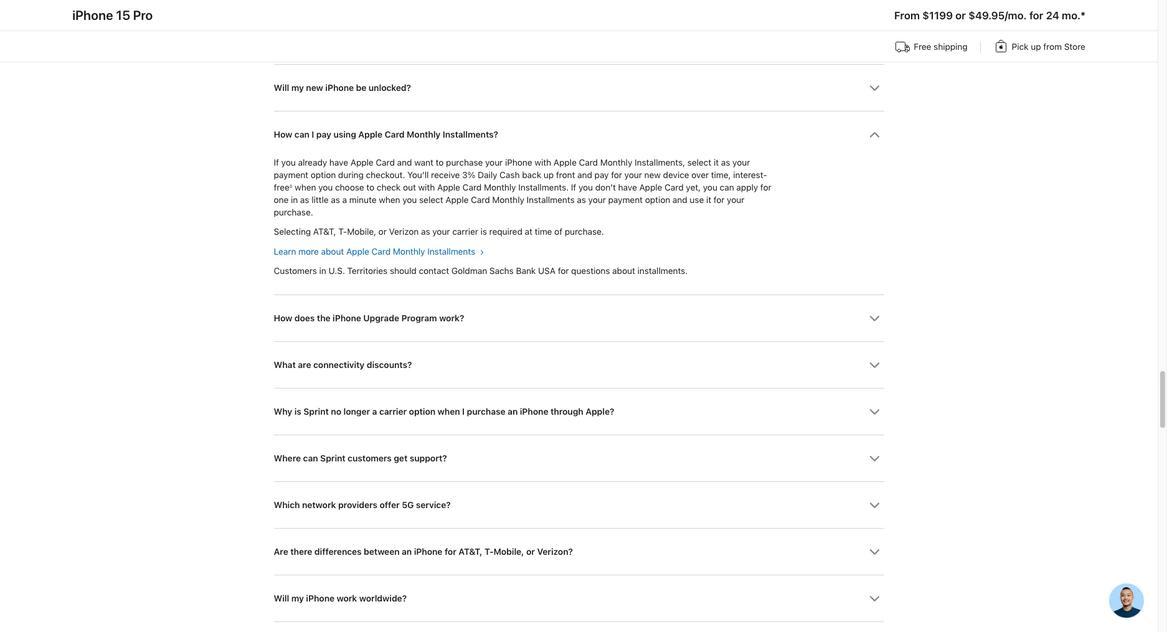 Task type: vqa. For each thing, say whether or not it's contained in the screenshot.
the all inside An Esim Is A Digital Sim That Eliminates The Need For A Physical Sim Card. With Esim, You Can Quickly And Easily Transfer An Existing Cellular Plan Or Get A New Cellular Plan, All Digitally. You Can Even Store Multiple Esims On The Same Device And Use Two Phone Numbers At The Same Time. And It'S More Secure - Someone Can'T Remove The Physical Sim Card If Your Iphone Is Lost Or Stolen. In Just A Few Simple Steps, You Are Ready To Make Calls, Send Messages, And Browse The Web.
no



Task type: locate. For each thing, give the bounding box(es) containing it.
chevrondown image for support?
[[869, 453, 880, 464]]

1 horizontal spatial t-
[[485, 547, 494, 557]]

0 horizontal spatial a
[[342, 195, 347, 205]]

for left 24
[[1030, 9, 1044, 22]]

iphone 15 pro
[[72, 7, 153, 23]]

have inside if you already have apple card and want to purchase your iphone with apple card monthly installments, select it as your payment option during checkout. you'll receive 3% daily cash back up front and pay for your new device over time, interest- free
[[329, 158, 348, 168]]

apple
[[358, 129, 383, 139], [351, 158, 374, 168], [554, 158, 577, 168], [437, 183, 460, 193], [639, 183, 662, 193], [446, 195, 469, 205], [346, 246, 369, 256]]

can up 'already'
[[295, 129, 310, 139]]

in
[[291, 195, 298, 205], [319, 266, 326, 276]]

2 chevrondown image from the top
[[869, 129, 880, 140]]

$49.95
[[969, 9, 1005, 22]]

when inside dropdown button
[[438, 407, 460, 417]]

0 vertical spatial at&t,
[[313, 227, 336, 237]]

1 horizontal spatial it
[[714, 158, 719, 168]]

program
[[401, 313, 437, 323]]

1 horizontal spatial installments
[[527, 195, 575, 205]]

when up "support?"
[[438, 407, 460, 417]]

a inside dropdown button
[[372, 407, 377, 417]]

for up don't
[[611, 170, 622, 180]]

6 chevrondown image from the top
[[869, 453, 880, 464]]

0 vertical spatial in
[[291, 195, 298, 205]]

and inside 'when you choose to check out with apple card monthly installments. if you don't have apple card yet, you can apply for one in as little as a minute when you select apple card monthly installments as your payment option and use it for your purchase.'
[[673, 195, 688, 205]]

how up ◊
[[274, 129, 292, 139]]

monthly inside if you already have apple card and want to purchase your iphone with apple card monthly installments, select it as your payment option during checkout. you'll receive 3% daily cash back up front and pay for your new device over time, interest- free
[[600, 158, 632, 168]]

as
[[721, 158, 730, 168], [300, 195, 309, 205], [331, 195, 340, 205], [577, 195, 586, 205], [421, 227, 430, 237]]

1 horizontal spatial option
[[409, 407, 435, 417]]

0 vertical spatial carrier
[[452, 227, 478, 237]]

1 vertical spatial when
[[379, 195, 400, 205]]

0 horizontal spatial have
[[329, 158, 348, 168]]

apple inside dropdown button
[[358, 129, 383, 139]]

1 horizontal spatial i
[[462, 407, 465, 417]]

an left "through"
[[508, 407, 518, 417]]

chevrondown image inside the how can i pay using apple card monthly installments? dropdown button
[[869, 129, 880, 140]]

1 vertical spatial carrier
[[379, 407, 407, 417]]

option down device
[[645, 195, 670, 205]]

0 horizontal spatial pay
[[316, 129, 331, 139]]

0 vertical spatial to
[[436, 158, 444, 168]]

0 horizontal spatial to
[[366, 183, 374, 193]]

1 horizontal spatial select
[[688, 158, 712, 168]]

sprint left no
[[304, 407, 329, 417]]

with
[[535, 158, 551, 168], [418, 183, 435, 193]]

if inside if you already have apple card and want to purchase your iphone with apple card monthly installments, select it as your payment option during checkout. you'll receive 3% daily cash back up front and pay for your new device over time, interest- free
[[274, 158, 279, 168]]

if inside 'when you choose to check out with apple card monthly installments. if you don't have apple card yet, you can apply for one in as little as a minute when you select apple card monthly installments as your payment option and use it for your purchase.'
[[571, 183, 576, 193]]

1 horizontal spatial is
[[481, 227, 487, 237]]

0 vertical spatial sprint
[[304, 407, 329, 417]]

1 vertical spatial pay
[[595, 170, 609, 180]]

2 my from the top
[[291, 594, 304, 603]]

can
[[295, 129, 310, 139], [720, 183, 734, 193], [303, 453, 318, 463]]

0 vertical spatial how
[[274, 129, 292, 139]]

5 chevrondown image from the top
[[869, 407, 880, 417]]

up inside list
[[1031, 42, 1041, 52]]

carrier right longer
[[379, 407, 407, 417]]

chevrondown image inside which network providers offer 5g service? dropdown button
[[869, 500, 880, 511]]

in inside 'when you choose to check out with apple card monthly installments. if you don't have apple card yet, you can apply for one in as little as a minute when you select apple card monthly installments as your payment option and use it for your purchase.'
[[291, 195, 298, 205]]

you
[[281, 158, 296, 168], [318, 183, 333, 193], [579, 183, 593, 193], [703, 183, 718, 193], [403, 195, 417, 205]]

no
[[331, 407, 341, 417]]

option inside dropdown button
[[409, 407, 435, 417]]

0 vertical spatial select
[[688, 158, 712, 168]]

and left use
[[673, 195, 688, 205]]

1 vertical spatial about
[[612, 266, 635, 276]]

0 horizontal spatial new
[[306, 83, 323, 93]]

iphone right between
[[414, 547, 443, 557]]

0 vertical spatial i
[[312, 129, 314, 139]]

1 horizontal spatial when
[[379, 195, 400, 205]]

payment
[[274, 170, 308, 180], [608, 195, 643, 205]]

required
[[489, 227, 523, 237]]

selecting
[[274, 227, 311, 237]]

it inside 'when you choose to check out with apple card monthly installments. if you don't have apple card yet, you can apply for one in as little as a minute when you select apple card monthly installments as your payment option and use it for your purchase.'
[[706, 195, 711, 205]]

1 vertical spatial payment
[[608, 195, 643, 205]]

for
[[1030, 9, 1044, 22], [611, 170, 622, 180], [761, 183, 772, 193], [714, 195, 725, 205], [558, 266, 569, 276], [445, 547, 456, 557]]

a inside 'when you choose to check out with apple card monthly installments. if you don't have apple card yet, you can apply for one in as little as a minute when you select apple card monthly installments as your payment option and use it for your purchase.'
[[342, 195, 347, 205]]

already
[[298, 158, 327, 168]]

1 will from the top
[[274, 83, 289, 93]]

or up learn more about apple card monthly installments link
[[379, 227, 387, 237]]

have inside 'when you choose to check out with apple card monthly installments. if you don't have apple card yet, you can apply for one in as little as a minute when you select apple card monthly installments as your payment option and use it for your purchase.'
[[618, 183, 637, 193]]

1 horizontal spatial pay
[[595, 170, 609, 180]]

selecting at&t, t-mobile, or verizon as your carrier is required at time of purchase.
[[274, 227, 604, 237]]

1 my from the top
[[291, 83, 304, 93]]

purchase. right the of
[[565, 227, 604, 237]]

0 vertical spatial it
[[714, 158, 719, 168]]

time
[[535, 227, 552, 237]]

0 horizontal spatial payment
[[274, 170, 308, 180]]

1 vertical spatial have
[[618, 183, 637, 193]]

chevrondown image inside why is sprint no longer a carrier option when i purchase an iphone through apple? dropdown button
[[869, 407, 880, 417]]

installments down "installments."
[[527, 195, 575, 205]]

territories
[[347, 266, 388, 276]]

1 horizontal spatial payment
[[608, 195, 643, 205]]

chevrondown image inside what are connectivity discounts? dropdown button
[[869, 360, 880, 370]]

at&t,
[[313, 227, 336, 237], [459, 547, 482, 557]]

2 vertical spatial when
[[438, 407, 460, 417]]

how for how can i pay using apple card monthly installments?
[[274, 129, 292, 139]]

can for how can i pay using apple card monthly installments?
[[295, 129, 310, 139]]

with down you'll
[[418, 183, 435, 193]]

0 vertical spatial t-
[[338, 227, 347, 237]]

1 vertical spatial will
[[274, 594, 289, 603]]

0 vertical spatial my
[[291, 83, 304, 93]]

it
[[714, 158, 719, 168], [706, 195, 711, 205]]

at
[[525, 227, 533, 237]]

or inside dropdown button
[[526, 547, 535, 557]]

unlocked?
[[369, 83, 411, 93]]

to
[[436, 158, 444, 168], [366, 183, 374, 193]]

1 vertical spatial is
[[294, 407, 301, 417]]

learn
[[274, 246, 296, 256]]

for down the service?
[[445, 547, 456, 557]]

installments down selecting at&t, t-mobile, or verizon as your carrier is required at time of purchase.
[[427, 246, 475, 256]]

0 horizontal spatial carrier
[[379, 407, 407, 417]]

0 horizontal spatial if
[[274, 158, 279, 168]]

can right where
[[303, 453, 318, 463]]

purchase.
[[274, 208, 313, 218], [565, 227, 604, 237]]

sprint for is
[[304, 407, 329, 417]]

up inside if you already have apple card and want to purchase your iphone with apple card monthly installments, select it as your payment option during checkout. you'll receive 3% daily cash back up front and pay for your new device over time, interest- free
[[544, 170, 554, 180]]

purchase inside why is sprint no longer a carrier option when i purchase an iphone through apple? dropdown button
[[467, 407, 506, 417]]

$1199
[[923, 9, 953, 22]]

how left does
[[274, 313, 292, 323]]

and right front
[[578, 170, 592, 180]]

0 horizontal spatial an
[[402, 547, 412, 557]]

how does the iphone upgrade program work?
[[274, 313, 464, 323]]

to up minute
[[366, 183, 374, 193]]

you up ◊
[[281, 158, 296, 168]]

1 chevrondown image from the top
[[869, 83, 880, 93]]

1 horizontal spatial about
[[612, 266, 635, 276]]

0 vertical spatial or
[[956, 9, 966, 22]]

from $1199 or $49.95 /mo. for 24 mo. *
[[894, 9, 1086, 22]]

your up daily
[[485, 158, 503, 168]]

bank
[[516, 266, 536, 276]]

1 vertical spatial in
[[319, 266, 326, 276]]

up up "installments."
[[544, 170, 554, 180]]

to up the receive
[[436, 158, 444, 168]]

0 horizontal spatial option
[[311, 170, 336, 180]]

list item
[[274, 0, 884, 17], [274, 111, 884, 294]]

sprint left customers
[[320, 453, 346, 463]]

about up u.s.
[[321, 246, 344, 256]]

if you already have apple card and want to purchase your iphone with apple card monthly installments, select it as your payment option during checkout. you'll receive 3% daily cash back up front and pay for your new device over time, interest- free
[[274, 158, 767, 193]]

minute
[[349, 195, 377, 205]]

when right ◊
[[295, 183, 316, 193]]

0 vertical spatial purchase.
[[274, 208, 313, 218]]

will inside will my new iphone be unlocked? dropdown button
[[274, 83, 289, 93]]

about right questions
[[612, 266, 635, 276]]

chevrondown image inside will my iphone work worldwide? dropdown button
[[869, 594, 880, 604]]

can down time,
[[720, 183, 734, 193]]

i inside the how can i pay using apple card monthly installments? dropdown button
[[312, 129, 314, 139]]

iphone inside if you already have apple card and want to purchase your iphone with apple card monthly installments, select it as your payment option during checkout. you'll receive 3% daily cash back up front and pay for your new device over time, interest- free
[[505, 158, 532, 168]]

1 how from the top
[[274, 129, 292, 139]]

cash
[[500, 170, 520, 180]]

1 vertical spatial i
[[462, 407, 465, 417]]

new inside dropdown button
[[306, 83, 323, 93]]

0 vertical spatial when
[[295, 183, 316, 193]]

card
[[385, 129, 405, 139], [376, 158, 395, 168], [579, 158, 598, 168], [463, 183, 482, 193], [665, 183, 684, 193], [471, 195, 490, 205], [372, 246, 391, 256]]

can inside dropdown button
[[303, 453, 318, 463]]

mobile, up learn more about apple card monthly installments
[[347, 227, 376, 237]]

my for iphone
[[291, 594, 304, 603]]

8 chevrondown image from the top
[[869, 547, 880, 557]]

0 vertical spatial payment
[[274, 170, 308, 180]]

list
[[72, 37, 1086, 59]]

to inside 'when you choose to check out with apple card monthly installments. if you don't have apple card yet, you can apply for one in as little as a minute when you select apple card monthly installments as your payment option and use it for your purchase.'
[[366, 183, 374, 193]]

2 list item from the top
[[274, 111, 884, 294]]

1 vertical spatial up
[[544, 170, 554, 180]]

0 horizontal spatial t-
[[338, 227, 347, 237]]

have right don't
[[618, 183, 637, 193]]

pay inside dropdown button
[[316, 129, 331, 139]]

when down check at the left top of the page
[[379, 195, 400, 205]]

if
[[274, 158, 279, 168], [571, 183, 576, 193]]

chevrondown image inside will my new iphone be unlocked? dropdown button
[[869, 83, 880, 93]]

chevrondown image inside how does the iphone upgrade program work? dropdown button
[[869, 313, 880, 324]]

pay left using
[[316, 129, 331, 139]]

with up back at the top
[[535, 158, 551, 168]]

my for new
[[291, 83, 304, 93]]

the
[[317, 313, 331, 323]]

a down choose
[[342, 195, 347, 205]]

how can i pay using apple card monthly installments?
[[274, 129, 498, 139]]

0 vertical spatial mobile,
[[347, 227, 376, 237]]

when you choose to check out with apple card monthly installments. if you don't have apple card yet, you can apply for one in as little as a minute when you select apple card monthly installments as your payment option and use it for your purchase.
[[274, 183, 772, 218]]

option up "support?"
[[409, 407, 435, 417]]

or right $1199
[[956, 9, 966, 22]]

carrier up goldman
[[452, 227, 478, 237]]

0 vertical spatial pay
[[316, 129, 331, 139]]

can inside dropdown button
[[295, 129, 310, 139]]

is left required
[[481, 227, 487, 237]]

0 vertical spatial can
[[295, 129, 310, 139]]

option down 'already'
[[311, 170, 336, 180]]

it right use
[[706, 195, 711, 205]]

questions
[[571, 266, 610, 276]]

is
[[481, 227, 487, 237], [294, 407, 301, 417]]

iphone up cash
[[505, 158, 532, 168]]

2 how from the top
[[274, 313, 292, 323]]

chevrondown image for iphone
[[869, 547, 880, 557]]

how for how does the iphone upgrade program work?
[[274, 313, 292, 323]]

it up time,
[[714, 158, 719, 168]]

mobile, left verizon?
[[494, 547, 524, 557]]

will
[[274, 83, 289, 93], [274, 594, 289, 603]]

0 horizontal spatial it
[[706, 195, 711, 205]]

1 vertical spatial if
[[571, 183, 576, 193]]

1 horizontal spatial or
[[526, 547, 535, 557]]

an right between
[[402, 547, 412, 557]]

4 chevrondown image from the top
[[869, 360, 880, 370]]

is right why
[[294, 407, 301, 417]]

pay
[[316, 129, 331, 139], [595, 170, 609, 180]]

it inside if you already have apple card and want to purchase your iphone with apple card monthly installments, select it as your payment option during checkout. you'll receive 3% daily cash back up front and pay for your new device over time, interest- free
[[714, 158, 719, 168]]

1 vertical spatial t-
[[485, 547, 494, 557]]

don't
[[595, 183, 616, 193]]

if down front
[[571, 183, 576, 193]]

0 vertical spatial about
[[321, 246, 344, 256]]

in right one
[[291, 195, 298, 205]]

new left be
[[306, 83, 323, 93]]

0 vertical spatial with
[[535, 158, 551, 168]]

1 vertical spatial new
[[644, 170, 661, 180]]

can inside 'when you choose to check out with apple card monthly installments. if you don't have apple card yet, you can apply for one in as little as a minute when you select apple card monthly installments as your payment option and use it for your purchase.'
[[720, 183, 734, 193]]

as inside if you already have apple card and want to purchase your iphone with apple card monthly installments, select it as your payment option during checkout. you'll receive 3% daily cash back up front and pay for your new device over time, interest- free
[[721, 158, 730, 168]]

up
[[1031, 42, 1041, 52], [544, 170, 554, 180]]

1 horizontal spatial up
[[1031, 42, 1041, 52]]

apple?
[[586, 407, 614, 417]]

will my new iphone be unlocked? button
[[274, 65, 884, 111]]

1 vertical spatial at&t,
[[459, 547, 482, 557]]

1 vertical spatial list item
[[274, 111, 884, 294]]

how does the iphone upgrade program work? button
[[274, 295, 884, 341]]

0 horizontal spatial up
[[544, 170, 554, 180]]

during
[[338, 170, 364, 180]]

9 chevrondown image from the top
[[869, 594, 880, 604]]

or left verizon?
[[526, 547, 535, 557]]

1 vertical spatial to
[[366, 183, 374, 193]]

0 vertical spatial installments
[[527, 195, 575, 205]]

about
[[321, 246, 344, 256], [612, 266, 635, 276]]

1 horizontal spatial a
[[372, 407, 377, 417]]

1 vertical spatial with
[[418, 183, 435, 193]]

1 vertical spatial purchase.
[[565, 227, 604, 237]]

new
[[306, 83, 323, 93], [644, 170, 661, 180]]

be
[[356, 83, 366, 93]]

i inside why is sprint no longer a carrier option when i purchase an iphone through apple? dropdown button
[[462, 407, 465, 417]]

select down you'll
[[419, 195, 443, 205]]

chevrondown image
[[869, 83, 880, 93], [869, 129, 880, 140], [869, 313, 880, 324], [869, 360, 880, 370], [869, 407, 880, 417], [869, 453, 880, 464], [869, 500, 880, 511], [869, 547, 880, 557], [869, 594, 880, 604]]

a
[[342, 195, 347, 205], [372, 407, 377, 417]]

1 horizontal spatial mobile,
[[494, 547, 524, 557]]

chevrondown image inside where can sprint customers get support? dropdown button
[[869, 453, 880, 464]]

and
[[397, 158, 412, 168], [578, 170, 592, 180], [673, 195, 688, 205]]

1 vertical spatial sprint
[[320, 453, 346, 463]]

2 horizontal spatial when
[[438, 407, 460, 417]]

and up you'll
[[397, 158, 412, 168]]

0 vertical spatial up
[[1031, 42, 1041, 52]]

pay up don't
[[595, 170, 609, 180]]

want
[[414, 158, 434, 168]]

where can sprint customers get support?
[[274, 453, 447, 463]]

list item containing how can i pay using apple card monthly installments?
[[274, 111, 884, 294]]

will my new iphone be unlocked?
[[274, 83, 411, 93]]

0 horizontal spatial i
[[312, 129, 314, 139]]

1 vertical spatial option
[[645, 195, 670, 205]]

will inside will my iphone work worldwide? dropdown button
[[274, 594, 289, 603]]

what are connectivity discounts?
[[274, 360, 412, 370]]

1 horizontal spatial and
[[578, 170, 592, 180]]

1 vertical spatial purchase
[[467, 407, 506, 417]]

0 horizontal spatial at&t,
[[313, 227, 336, 237]]

what
[[274, 360, 296, 370]]

0 horizontal spatial or
[[379, 227, 387, 237]]

iphone right the
[[333, 313, 361, 323]]

payment down don't
[[608, 195, 643, 205]]

1 horizontal spatial at&t,
[[459, 547, 482, 557]]

1 vertical spatial can
[[720, 183, 734, 193]]

1 horizontal spatial with
[[535, 158, 551, 168]]

iphone left "through"
[[520, 407, 548, 417]]

you left don't
[[579, 183, 593, 193]]

chevrondown image for unlocked?
[[869, 83, 880, 93]]

if up free
[[274, 158, 279, 168]]

2 will from the top
[[274, 594, 289, 603]]

will for will my iphone work worldwide?
[[274, 594, 289, 603]]

where can sprint customers get support? button
[[274, 435, 884, 481]]

when
[[295, 183, 316, 193], [379, 195, 400, 205], [438, 407, 460, 417]]

an
[[508, 407, 518, 417], [402, 547, 412, 557]]

in left u.s.
[[319, 266, 326, 276]]

providers
[[338, 500, 377, 510]]

purchase
[[446, 158, 483, 168], [467, 407, 506, 417]]

chevrondown image inside the are there differences between an iphone for at&t, t-mobile, or verizon? dropdown button
[[869, 547, 880, 557]]

select inside if you already have apple card and want to purchase your iphone with apple card monthly installments, select it as your payment option during checkout. you'll receive 3% daily cash back up front and pay for your new device over time, interest- free
[[688, 158, 712, 168]]

7 chevrondown image from the top
[[869, 500, 880, 511]]

between
[[364, 547, 400, 557]]

have up during
[[329, 158, 348, 168]]

new down installments,
[[644, 170, 661, 180]]

select
[[688, 158, 712, 168], [419, 195, 443, 205]]

2 horizontal spatial or
[[956, 9, 966, 22]]

0 horizontal spatial with
[[418, 183, 435, 193]]

2 horizontal spatial and
[[673, 195, 688, 205]]

monthly inside dropdown button
[[407, 129, 441, 139]]

get
[[394, 453, 408, 463]]

purchase. down one
[[274, 208, 313, 218]]

0 horizontal spatial is
[[294, 407, 301, 417]]

select up over
[[688, 158, 712, 168]]

1 vertical spatial select
[[419, 195, 443, 205]]

3 chevrondown image from the top
[[869, 313, 880, 324]]

sprint for can
[[320, 453, 346, 463]]

1 vertical spatial a
[[372, 407, 377, 417]]

0 horizontal spatial purchase.
[[274, 208, 313, 218]]

2 vertical spatial or
[[526, 547, 535, 557]]

for right use
[[714, 195, 725, 205]]

a right longer
[[372, 407, 377, 417]]

installments
[[527, 195, 575, 205], [427, 246, 475, 256]]

0 vertical spatial new
[[306, 83, 323, 93]]

chevrondown image for service?
[[869, 500, 880, 511]]

card inside dropdown button
[[385, 129, 405, 139]]

up right pick
[[1031, 42, 1041, 52]]

will for will my new iphone be unlocked?
[[274, 83, 289, 93]]

1 horizontal spatial an
[[508, 407, 518, 417]]

is inside dropdown button
[[294, 407, 301, 417]]

installments inside 'when you choose to check out with apple card monthly installments. if you don't have apple card yet, you can apply for one in as little as a minute when you select apple card monthly installments as your payment option and use it for your purchase.'
[[527, 195, 575, 205]]

payment up ◊
[[274, 170, 308, 180]]



Task type: describe. For each thing, give the bounding box(es) containing it.
verizon
[[389, 227, 419, 237]]

0 horizontal spatial and
[[397, 158, 412, 168]]

for inside dropdown button
[[445, 547, 456, 557]]

for right apply
[[761, 183, 772, 193]]

*
[[1081, 9, 1086, 22]]

are there differences between an iphone for at&t, t-mobile, or verizon? button
[[274, 529, 884, 575]]

your down apply
[[727, 195, 745, 205]]

yet,
[[686, 183, 701, 193]]

0 vertical spatial an
[[508, 407, 518, 417]]

1 vertical spatial and
[[578, 170, 592, 180]]

from
[[894, 9, 920, 22]]

your down don't
[[588, 195, 606, 205]]

to inside if you already have apple card and want to purchase your iphone with apple card monthly installments, select it as your payment option during checkout. you'll receive 3% daily cash back up front and pay for your new device over time, interest- free
[[436, 158, 444, 168]]

how can i pay using apple card monthly installments? button
[[274, 111, 884, 157]]

option inside 'when you choose to check out with apple card monthly installments. if you don't have apple card yet, you can apply for one in as little as a minute when you select apple card monthly installments as your payment option and use it for your purchase.'
[[645, 195, 670, 205]]

apply
[[737, 183, 758, 193]]

which
[[274, 500, 300, 510]]

installments,
[[635, 158, 685, 168]]

customers
[[274, 266, 317, 276]]

option inside if you already have apple card and want to purchase your iphone with apple card monthly installments, select it as your payment option during checkout. you'll receive 3% daily cash back up front and pay for your new device over time, interest- free
[[311, 170, 336, 180]]

support?
[[410, 453, 447, 463]]

1 list item from the top
[[274, 0, 884, 17]]

24
[[1046, 9, 1059, 22]]

iphone left work
[[306, 594, 335, 603]]

choose
[[335, 183, 364, 193]]

worldwide?
[[359, 594, 407, 603]]

3%
[[462, 170, 475, 180]]

upgrade
[[363, 313, 399, 323]]

through
[[551, 407, 584, 417]]

for right the 'usa'
[[558, 266, 569, 276]]

mobile, inside dropdown button
[[494, 547, 524, 557]]

can for where can sprint customers get support?
[[303, 453, 318, 463]]

does
[[295, 313, 315, 323]]

chevrondown image for apple
[[869, 129, 880, 140]]

chevrondown image for program
[[869, 313, 880, 324]]

installments.
[[638, 266, 688, 276]]

with inside if you already have apple card and want to purchase your iphone with apple card monthly installments, select it as your payment option during checkout. you'll receive 3% daily cash back up front and pay for your new device over time, interest- free
[[535, 158, 551, 168]]

which network providers offer 5g service?
[[274, 500, 451, 510]]

what are connectivity discounts? button
[[274, 342, 884, 388]]

your up interest-
[[733, 158, 750, 168]]

goldman
[[451, 266, 487, 276]]

use
[[690, 195, 704, 205]]

should
[[390, 266, 417, 276]]

list containing free shipping
[[72, 37, 1086, 59]]

0 horizontal spatial mobile,
[[347, 227, 376, 237]]

over
[[692, 170, 709, 180]]

you up the little in the left top of the page
[[318, 183, 333, 193]]

/mo.
[[1005, 9, 1027, 22]]

payment inside if you already have apple card and want to purchase your iphone with apple card monthly installments, select it as your payment option during checkout. you'll receive 3% daily cash back up front and pay for your new device over time, interest- free
[[274, 170, 308, 180]]

which network providers offer 5g service? button
[[274, 482, 884, 528]]

will my iphone work worldwide?
[[274, 594, 407, 603]]

u.s.
[[329, 266, 345, 276]]

receive
[[431, 170, 460, 180]]

check
[[377, 183, 401, 193]]

connectivity
[[313, 360, 365, 370]]

at&t, inside dropdown button
[[459, 547, 482, 557]]

verizon?
[[537, 547, 573, 557]]

you down over
[[703, 183, 718, 193]]

customers
[[348, 453, 392, 463]]

free shipping
[[914, 42, 968, 52]]

your down installments,
[[625, 170, 642, 180]]

why
[[274, 407, 292, 417]]

iphone inside dropdown button
[[333, 313, 361, 323]]

1 horizontal spatial purchase.
[[565, 227, 604, 237]]

interest-
[[733, 170, 767, 180]]

using
[[334, 129, 356, 139]]

1 vertical spatial or
[[379, 227, 387, 237]]

will my iphone work worldwide? button
[[274, 575, 884, 622]]

1 vertical spatial an
[[402, 547, 412, 557]]

free
[[274, 183, 290, 193]]

iphone left be
[[325, 83, 354, 93]]

your right verizon
[[433, 227, 450, 237]]

discounts?
[[367, 360, 412, 370]]

you down out
[[403, 195, 417, 205]]

mo.
[[1062, 9, 1081, 22]]

are
[[274, 547, 288, 557]]

longer
[[344, 407, 370, 417]]

select inside 'when you choose to check out with apple card monthly installments. if you don't have apple card yet, you can apply for one in as little as a minute when you select apple card monthly installments as your payment option and use it for your purchase.'
[[419, 195, 443, 205]]

work?
[[439, 313, 464, 323]]

are
[[298, 360, 311, 370]]

chevrondown image for a
[[869, 407, 880, 417]]

1 horizontal spatial in
[[319, 266, 326, 276]]

store
[[1064, 42, 1086, 52]]

you'll
[[407, 170, 429, 180]]

learn more about apple card monthly installments link
[[274, 246, 484, 256]]

iphone 15 pro link
[[72, 7, 153, 23]]

usa
[[538, 266, 556, 276]]

t- inside dropdown button
[[485, 547, 494, 557]]

contact
[[419, 266, 449, 276]]

purchase inside if you already have apple card and want to purchase your iphone with apple card monthly installments, select it as your payment option during checkout. you'll receive 3% daily cash back up front and pay for your new device over time, interest- free
[[446, 158, 483, 168]]

front
[[556, 170, 575, 180]]

installments.
[[518, 183, 569, 193]]

back
[[522, 170, 541, 180]]

customers in u.s. territories should contact goldman sachs bank usa for questions about installments.
[[274, 266, 688, 276]]

little
[[312, 195, 329, 205]]

why is sprint no longer a carrier option when i purchase an iphone through apple?
[[274, 407, 614, 417]]

0 horizontal spatial about
[[321, 246, 344, 256]]

new inside if you already have apple card and want to purchase your iphone with apple card monthly installments, select it as your payment option during checkout. you'll receive 3% daily cash back up front and pay for your new device over time, interest- free
[[644, 170, 661, 180]]

differences
[[315, 547, 362, 557]]

purchase. inside 'when you choose to check out with apple card monthly installments. if you don't have apple card yet, you can apply for one in as little as a minute when you select apple card monthly installments as your payment option and use it for your purchase.'
[[274, 208, 313, 218]]

daily
[[478, 170, 497, 180]]

why is sprint no longer a carrier option when i purchase an iphone through apple? button
[[274, 389, 884, 435]]

for inside if you already have apple card and want to purchase your iphone with apple card monthly installments, select it as your payment option during checkout. you'll receive 3% daily cash back up front and pay for your new device over time, interest- free
[[611, 170, 622, 180]]

out
[[403, 183, 416, 193]]

there
[[290, 547, 312, 557]]

0 vertical spatial is
[[481, 227, 487, 237]]

◊
[[290, 183, 292, 189]]

1 vertical spatial installments
[[427, 246, 475, 256]]

pay inside if you already have apple card and want to purchase your iphone with apple card monthly installments, select it as your payment option during checkout. you'll receive 3% daily cash back up front and pay for your new device over time, interest- free
[[595, 170, 609, 180]]

of
[[554, 227, 563, 237]]

with inside 'when you choose to check out with apple card monthly installments. if you don't have apple card yet, you can apply for one in as little as a minute when you select apple card monthly installments as your payment option and use it for your purchase.'
[[418, 183, 435, 193]]

shipping
[[934, 42, 968, 52]]

learn more about apple card monthly installments
[[274, 246, 478, 256]]

0 horizontal spatial when
[[295, 183, 316, 193]]

one
[[274, 195, 289, 205]]

more
[[298, 246, 319, 256]]

from
[[1044, 42, 1062, 52]]

checkout.
[[366, 170, 405, 180]]

payment inside 'when you choose to check out with apple card monthly installments. if you don't have apple card yet, you can apply for one in as little as a minute when you select apple card monthly installments as your payment option and use it for your purchase.'
[[608, 195, 643, 205]]

installments?
[[443, 129, 498, 139]]

you inside if you already have apple card and want to purchase your iphone with apple card monthly installments, select it as your payment option during checkout. you'll receive 3% daily cash back up front and pay for your new device over time, interest- free
[[281, 158, 296, 168]]

sachs
[[490, 266, 514, 276]]

carrier inside dropdown button
[[379, 407, 407, 417]]



